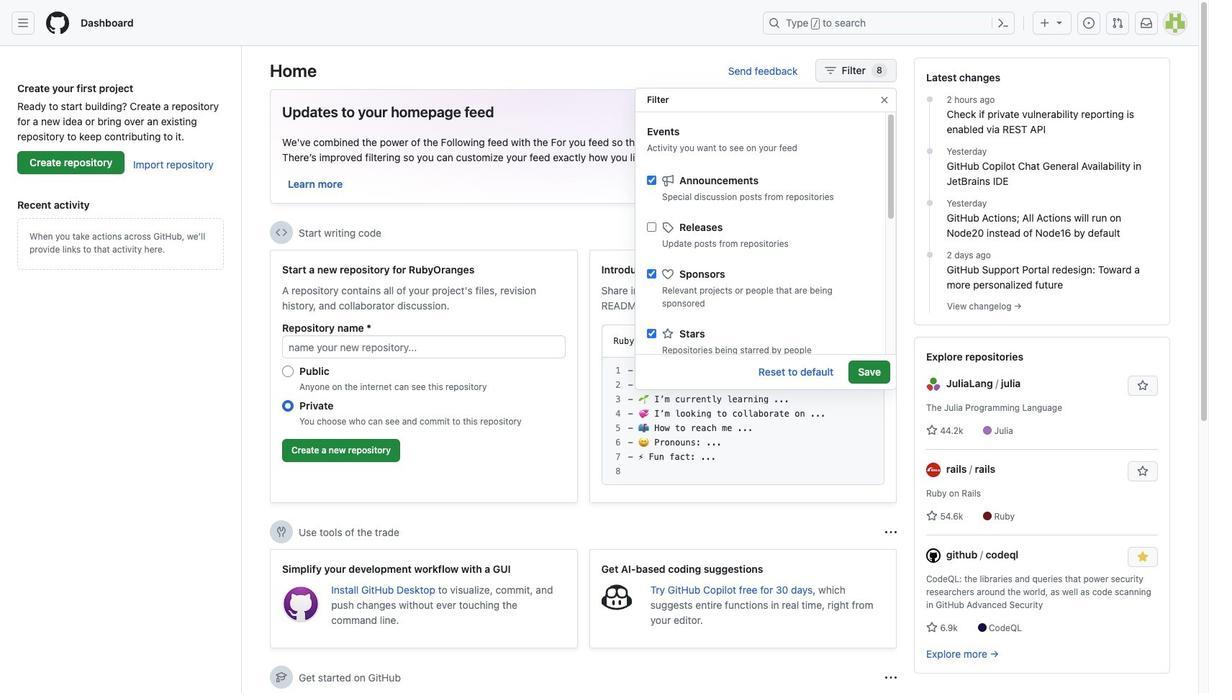 Task type: locate. For each thing, give the bounding box(es) containing it.
dot fill image
[[924, 94, 936, 105], [924, 145, 936, 157], [924, 197, 936, 209], [924, 249, 936, 261]]

1 vertical spatial star image
[[927, 511, 938, 522]]

None checkbox
[[647, 176, 657, 185], [647, 269, 657, 279], [647, 329, 657, 338], [647, 176, 657, 185], [647, 269, 657, 279], [647, 329, 657, 338]]

star image up @github profile icon
[[927, 511, 938, 522]]

2 vertical spatial why am i seeing this? image
[[886, 672, 897, 684]]

plus image
[[1040, 17, 1051, 29]]

get ai-based coding suggestions element
[[589, 549, 897, 649]]

None submit
[[826, 331, 873, 351]]

None radio
[[282, 366, 294, 377], [282, 400, 294, 412], [282, 366, 294, 377], [282, 400, 294, 412]]

github desktop image
[[282, 585, 320, 623]]

0 vertical spatial why am i seeing this? image
[[886, 227, 897, 239]]

why am i seeing this? image for get ai-based coding suggestions 'element'
[[886, 527, 897, 538]]

0 vertical spatial star image
[[927, 425, 938, 436]]

@rails profile image
[[927, 463, 941, 478]]

megaphone image
[[663, 175, 674, 186]]

why am i seeing this? image
[[886, 227, 897, 239], [886, 527, 897, 538], [886, 672, 897, 684]]

star image down heart image at right top
[[663, 328, 674, 340]]

name your new repository... text field
[[282, 336, 566, 359]]

2 star image from the top
[[927, 622, 938, 634]]

star image
[[927, 425, 938, 436], [927, 622, 938, 634]]

menu
[[636, 162, 886, 555]]

1 star image from the top
[[927, 425, 938, 436]]

tools image
[[276, 526, 287, 538]]

star image
[[663, 328, 674, 340], [927, 511, 938, 522]]

2 why am i seeing this? image from the top
[[886, 527, 897, 538]]

4 dot fill image from the top
[[924, 249, 936, 261]]

3 why am i seeing this? image from the top
[[886, 672, 897, 684]]

None checkbox
[[647, 223, 657, 232]]

unstar this repository image
[[1138, 552, 1149, 563]]

3 dot fill image from the top
[[924, 197, 936, 209]]

0 vertical spatial star image
[[663, 328, 674, 340]]

star this repository image
[[1138, 466, 1149, 477]]

star image for @github profile icon
[[927, 622, 938, 634]]

2 dot fill image from the top
[[924, 145, 936, 157]]

star image up @rails profile icon
[[927, 425, 938, 436]]

1 vertical spatial why am i seeing this? image
[[886, 527, 897, 538]]

heart image
[[663, 268, 674, 280]]

x image
[[874, 104, 885, 115]]

0 horizontal spatial star image
[[663, 328, 674, 340]]

star image for "@julialang profile" image
[[927, 425, 938, 436]]

1 vertical spatial star image
[[927, 622, 938, 634]]

introduce yourself with a profile readme element
[[589, 250, 897, 503]]

1 why am i seeing this? image from the top
[[886, 227, 897, 239]]

star image down @github profile icon
[[927, 622, 938, 634]]



Task type: vqa. For each thing, say whether or not it's contained in the screenshot.
'heart' icon on the top
yes



Task type: describe. For each thing, give the bounding box(es) containing it.
simplify your development workflow with a gui element
[[270, 549, 578, 649]]

filter image
[[825, 65, 836, 76]]

mortar board image
[[276, 672, 287, 683]]

explore repositories navigation
[[915, 337, 1171, 674]]

1 dot fill image from the top
[[924, 94, 936, 105]]

issue opened image
[[1084, 17, 1095, 29]]

1 horizontal spatial star image
[[927, 511, 938, 522]]

none submit inside introduce yourself with a profile readme element
[[826, 331, 873, 351]]

git pull request image
[[1113, 17, 1124, 29]]

notifications image
[[1141, 17, 1153, 29]]

code image
[[276, 227, 287, 238]]

@github profile image
[[927, 549, 941, 563]]

@julialang profile image
[[927, 378, 941, 392]]

start a new repository element
[[270, 250, 578, 503]]

close menu image
[[879, 94, 891, 106]]

why am i seeing this? image for introduce yourself with a profile readme element
[[886, 227, 897, 239]]

explore element
[[915, 58, 1171, 693]]

command palette image
[[998, 17, 1010, 29]]

star this repository image
[[1138, 380, 1149, 392]]

triangle down image
[[1054, 17, 1066, 28]]

homepage image
[[46, 12, 69, 35]]

tag image
[[663, 221, 674, 233]]



